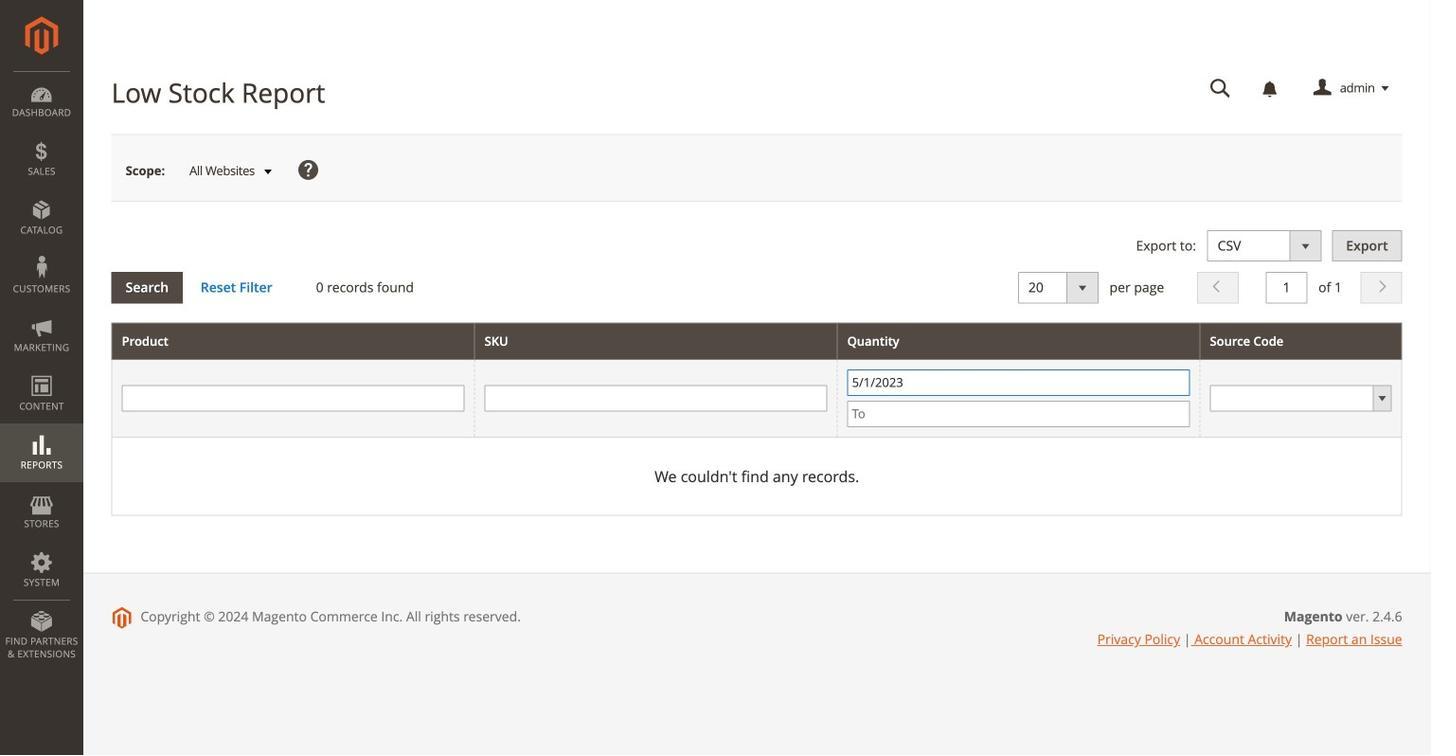 Task type: locate. For each thing, give the bounding box(es) containing it.
None text field
[[1197, 72, 1245, 105], [122, 385, 465, 412], [485, 385, 828, 412], [1197, 72, 1245, 105], [122, 385, 465, 412], [485, 385, 828, 412]]

None text field
[[1266, 272, 1308, 303]]

menu bar
[[0, 71, 83, 670]]

From text field
[[848, 369, 1191, 396]]

magento admin panel image
[[25, 16, 58, 55]]

To text field
[[848, 401, 1191, 427]]



